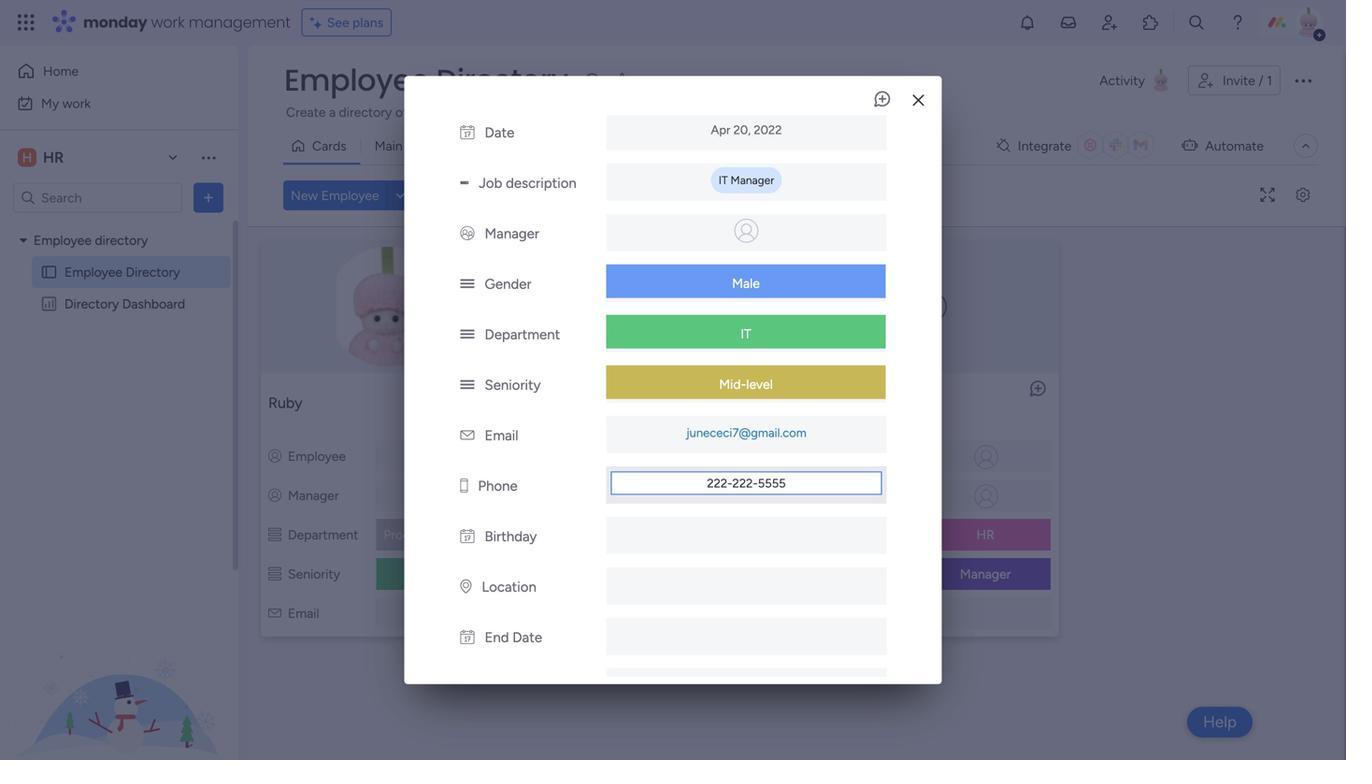 Task type: vqa. For each thing, say whether or not it's contained in the screenshot.


Task type: describe. For each thing, give the bounding box(es) containing it.
main table
[[375, 138, 437, 154]]

and
[[457, 104, 479, 120]]

1 vertical spatial date
[[513, 629, 542, 646]]

male
[[732, 275, 760, 291]]

workspace image
[[18, 147, 36, 168]]

autopilot image
[[1183, 133, 1198, 157]]

table
[[406, 138, 437, 154]]

seniority for executive
[[288, 566, 340, 582]]

dapulse person column image for manager
[[268, 488, 282, 504]]

v2 email column image for employee 3
[[813, 606, 826, 622]]

activity button
[[1093, 65, 1181, 95]]

create
[[286, 104, 326, 120]]

current
[[411, 104, 454, 120]]

Search field
[[450, 182, 506, 209]]

2022
[[754, 122, 782, 137]]

automatically
[[911, 104, 990, 120]]

level inside row group
[[714, 566, 741, 582]]

v2 status outline image for department
[[268, 527, 282, 543]]

moved
[[1011, 104, 1051, 120]]

employees.
[[511, 104, 577, 120]]

add view image
[[462, 139, 470, 153]]

3
[[883, 394, 891, 412]]

help
[[1204, 713, 1237, 732]]

dapulse date column image for date
[[461, 124, 475, 141]]

v2 email column image
[[461, 427, 475, 444]]

hr inside workspace selection element
[[43, 149, 64, 166]]

ruby anderson image
[[1294, 7, 1324, 37]]

past
[[482, 104, 507, 120]]

show board description image
[[581, 71, 604, 90]]

using
[[1132, 104, 1164, 120]]

v2 status image for gender
[[461, 276, 475, 293]]

apr 20, 2022
[[711, 122, 782, 137]]

see plans
[[327, 14, 384, 30]]

see more
[[853, 103, 909, 119]]

collapse board header image
[[1299, 138, 1314, 153]]

inbox image
[[1060, 13, 1078, 32]]

0 vertical spatial mid-level
[[719, 376, 773, 392]]

lottie animation element
[[0, 571, 238, 760]]

it manager
[[719, 173, 775, 187]]

lottie animation image
[[0, 571, 238, 760]]

close image
[[913, 94, 925, 107]]

ruby
[[268, 394, 303, 412]]

dapulse integrations image
[[997, 139, 1011, 153]]

1 vertical spatial directory
[[126, 264, 180, 280]]

dapulse person column image for employee
[[268, 448, 282, 464]]

rubys email
[[409, 607, 475, 622]]

sort button
[[697, 181, 764, 210]]

20,
[[734, 122, 751, 137]]

Search in workspace field
[[39, 187, 156, 209]]

end date
[[485, 629, 542, 646]]

caret down image
[[20, 234, 27, 247]]

level inside dialog
[[747, 376, 773, 392]]

seniority for mid-level
[[485, 377, 541, 394]]

1 (123) 123 4567 field
[[611, 472, 882, 495]]

dapulse date column image for birthday
[[461, 528, 475, 545]]

a
[[329, 104, 336, 120]]

filter
[[633, 188, 663, 203]]

new employee
[[291, 188, 379, 203]]

employee directory
[[34, 232, 148, 248]]

it for it
[[741, 326, 752, 342]]

Employee Directory field
[[280, 59, 573, 101]]

job
[[479, 175, 503, 192]]

see more link
[[851, 102, 911, 121]]

0 vertical spatial directory
[[436, 59, 568, 101]]

h
[[22, 150, 32, 166]]

more
[[879, 103, 909, 119]]

of
[[395, 104, 408, 120]]

end
[[485, 629, 509, 646]]

1 horizontal spatial mid-
[[719, 376, 747, 392]]

work for monday
[[151, 12, 185, 33]]

cards button
[[283, 131, 361, 161]]

v2 email column image for ruby
[[268, 606, 281, 622]]

be
[[993, 104, 1008, 120]]

board
[[1095, 104, 1129, 120]]

location
[[482, 579, 537, 596]]

v2 status outline image
[[813, 566, 826, 582]]

main table button
[[361, 131, 451, 161]]

rubys
[[409, 607, 442, 622]]

angle down image
[[396, 188, 405, 202]]

0 horizontal spatial directory
[[65, 296, 119, 312]]

automation
[[1189, 104, 1257, 120]]

see plans button
[[302, 8, 392, 36]]

activity
[[1100, 72, 1146, 88]]

1 inside button
[[1268, 72, 1273, 88]]

sort
[[727, 188, 752, 203]]

dapulse date column image for end date
[[461, 629, 475, 646]]

1 vertical spatial mid-level
[[687, 566, 741, 582]]

home
[[43, 63, 79, 79]]

new
[[291, 188, 318, 203]]

open full screen image
[[1253, 188, 1283, 202]]

directory dashboard
[[65, 296, 185, 312]]

person
[[547, 188, 587, 203]]

production
[[384, 527, 448, 543]]



Task type: locate. For each thing, give the bounding box(es) containing it.
monday work management
[[83, 12, 291, 33]]

1 vertical spatial level
[[714, 566, 741, 582]]

v2 status outline image
[[268, 527, 282, 543], [268, 566, 282, 582]]

0 vertical spatial employee directory
[[284, 59, 568, 101]]

each
[[580, 104, 609, 120]]

1 horizontal spatial v2 email column image
[[813, 606, 826, 622]]

filter button
[[603, 181, 692, 210]]

employee directory up directory dashboard
[[65, 264, 180, 280]]

1 vertical spatial mid-
[[687, 566, 714, 582]]

directory up past
[[436, 59, 568, 101]]

employee
[[284, 59, 429, 101], [321, 188, 379, 203], [34, 232, 92, 248], [65, 264, 123, 280], [541, 394, 607, 412], [813, 394, 879, 412], [288, 448, 346, 464], [561, 448, 618, 464], [833, 448, 891, 464]]

junececi7@gmail.com for the bottommost junececi7@gmail.com link
[[660, 607, 780, 622]]

list box containing employee directory
[[0, 221, 238, 572]]

dapulse person column image down employee 3
[[813, 448, 826, 464]]

recruitment
[[765, 104, 834, 120]]

0 vertical spatial 1
[[1268, 72, 1273, 88]]

0 vertical spatial directory
[[339, 104, 392, 120]]

monday
[[83, 12, 147, 33]]

0 vertical spatial junececi7@gmail.com link
[[683, 425, 811, 440]]

dapulse person column image down ruby
[[268, 448, 282, 464]]

1 vertical spatial it
[[741, 326, 752, 342]]

1 v2 status image from the top
[[461, 276, 475, 293]]

0 horizontal spatial mid-
[[687, 566, 714, 582]]

my
[[41, 95, 59, 111]]

production management
[[384, 527, 529, 543]]

the right using
[[1167, 104, 1186, 120]]

dapulse person column image down ruby
[[268, 488, 282, 504]]

0 vertical spatial junececi7@gmail.com
[[687, 425, 807, 440]]

job description
[[479, 175, 577, 192]]

junececi7@gmail.com for the topmost junececi7@gmail.com link
[[687, 425, 807, 440]]

hr inside row group
[[977, 527, 995, 543]]

center.
[[1260, 104, 1301, 120]]

hr
[[43, 149, 64, 166], [977, 527, 995, 543]]

date
[[485, 124, 515, 141], [513, 629, 542, 646]]

dapulse person column image for employee
[[813, 448, 826, 464]]

2 the from the left
[[1167, 104, 1186, 120]]

row group containing ruby
[[252, 231, 1341, 650]]

0 horizontal spatial the
[[743, 104, 762, 120]]

select product image
[[17, 13, 36, 32]]

help image
[[1229, 13, 1248, 32]]

dapulse date column image
[[461, 124, 475, 141], [461, 528, 475, 545], [461, 629, 475, 646]]

1 horizontal spatial dapulse person column image
[[813, 448, 826, 464]]

email for v2 email column image associated with ruby
[[288, 606, 320, 622]]

work for my
[[62, 95, 91, 111]]

apps image
[[1142, 13, 1161, 32]]

2 v2 status image from the top
[[461, 377, 475, 394]]

see left more
[[853, 103, 875, 119]]

v2 phone column image
[[461, 478, 468, 495]]

directory down search in workspace field
[[95, 232, 148, 248]]

0 vertical spatial dapulse person column image
[[268, 448, 282, 464]]

0 horizontal spatial 1
[[611, 394, 617, 412]]

1 v2 status outline image from the top
[[268, 527, 282, 543]]

1 vertical spatial junececi7@gmail.com link
[[656, 607, 784, 622]]

add to favorites image
[[613, 71, 632, 89]]

0 vertical spatial it
[[719, 173, 728, 187]]

employee inside button
[[321, 188, 379, 203]]

executive
[[413, 566, 470, 582]]

1 horizontal spatial directory
[[339, 104, 392, 120]]

management
[[451, 527, 529, 543]]

dapulse person column image up v2 status outline icon
[[813, 488, 826, 504]]

the
[[743, 104, 762, 120], [1167, 104, 1186, 120]]

home button
[[11, 56, 201, 86]]

it for it manager
[[719, 173, 728, 187]]

0 vertical spatial work
[[151, 12, 185, 33]]

search everything image
[[1188, 13, 1207, 32]]

list box
[[0, 221, 238, 572]]

department
[[485, 326, 560, 343], [288, 527, 359, 543], [560, 527, 631, 543], [833, 527, 903, 543]]

0 vertical spatial see
[[327, 14, 349, 30]]

rubys email link
[[405, 607, 478, 622]]

directory
[[436, 59, 568, 101], [126, 264, 180, 280], [65, 296, 119, 312]]

email for v2 email column image corresponding to employee 3
[[833, 606, 864, 622]]

integrate
[[1018, 138, 1072, 154]]

see
[[327, 14, 349, 30], [853, 103, 875, 119]]

v2 email column image
[[268, 606, 281, 622], [813, 606, 826, 622]]

it
[[719, 173, 728, 187], [741, 326, 752, 342]]

directory
[[339, 104, 392, 120], [95, 232, 148, 248]]

1 horizontal spatial card cover image image
[[546, 247, 774, 367]]

seniority
[[485, 377, 541, 394], [288, 566, 340, 582], [560, 566, 613, 582], [833, 566, 885, 582]]

the up apr 20, 2022
[[743, 104, 762, 120]]

workspace selection element
[[18, 146, 67, 169]]

mid-
[[719, 376, 747, 392], [687, 566, 714, 582]]

v2 status image left gender
[[461, 276, 475, 293]]

1 vertical spatial dapulse person column image
[[813, 488, 826, 504]]

option
[[0, 224, 238, 227]]

v2 status image
[[461, 326, 475, 343]]

v2 status outline image for seniority
[[268, 566, 282, 582]]

it down male
[[741, 326, 752, 342]]

2 v2 email column image from the left
[[813, 606, 826, 622]]

dapulse date column image left birthday on the bottom left of the page
[[461, 528, 475, 545]]

dapulse person column image
[[268, 448, 282, 464], [813, 488, 826, 504]]

1 vertical spatial hr
[[977, 527, 995, 543]]

seniority inside dialog
[[485, 377, 541, 394]]

dialog
[[405, 0, 942, 758]]

see inside button
[[327, 14, 349, 30]]

arrow down image
[[669, 184, 692, 207]]

1 vertical spatial employee directory
[[65, 264, 180, 280]]

1 horizontal spatial 1
[[1268, 72, 1273, 88]]

employee directory up current at the top left of page
[[284, 59, 568, 101]]

1 vertical spatial dapulse date column image
[[461, 528, 475, 545]]

my work button
[[11, 88, 201, 118]]

1 vertical spatial work
[[62, 95, 91, 111]]

dapulse person column image for manager
[[813, 488, 826, 504]]

dapulse date column image down and on the top of page
[[461, 124, 475, 141]]

v2 status image for seniority
[[461, 377, 475, 394]]

1 v2 email column image from the left
[[268, 606, 281, 622]]

invite members image
[[1101, 13, 1120, 32]]

employee 1
[[541, 394, 617, 412]]

cards
[[312, 138, 347, 154]]

see left plans
[[327, 14, 349, 30]]

1 horizontal spatial the
[[1167, 104, 1186, 120]]

row group
[[252, 231, 1341, 650]]

0 horizontal spatial hr
[[43, 149, 64, 166]]

1 horizontal spatial dapulse person column image
[[813, 488, 826, 504]]

2 vertical spatial dapulse date column image
[[461, 629, 475, 646]]

0 vertical spatial dapulse date column image
[[461, 124, 475, 141]]

0 horizontal spatial see
[[327, 14, 349, 30]]

1 vertical spatial dapulse person column image
[[268, 488, 282, 504]]

during
[[702, 104, 740, 120]]

mid-level
[[719, 376, 773, 392], [687, 566, 741, 582]]

applicant
[[612, 104, 666, 120]]

0 vertical spatial level
[[747, 376, 773, 392]]

3 dapulse date column image from the top
[[461, 629, 475, 646]]

0 horizontal spatial dapulse person column image
[[268, 488, 282, 504]]

it up sort
[[719, 173, 728, 187]]

gender
[[485, 276, 532, 293]]

2 vertical spatial directory
[[65, 296, 119, 312]]

v2 status image
[[461, 276, 475, 293], [461, 377, 475, 394]]

person button
[[517, 181, 598, 210]]

automate
[[1206, 138, 1265, 154]]

apr
[[711, 122, 731, 137]]

invite / 1 button
[[1189, 65, 1281, 95]]

1 vertical spatial v2 status outline image
[[268, 566, 282, 582]]

/
[[1259, 72, 1264, 88]]

see for see plans
[[327, 14, 349, 30]]

1 dapulse date column image from the top
[[461, 124, 475, 141]]

1 vertical spatial see
[[853, 103, 875, 119]]

0 horizontal spatial card cover image image
[[274, 247, 502, 367]]

junececi7@gmail.com
[[687, 425, 807, 440], [660, 607, 780, 622]]

dashboard
[[122, 296, 185, 312]]

0 horizontal spatial directory
[[95, 232, 148, 248]]

1 inside row group
[[611, 394, 617, 412]]

work
[[151, 12, 185, 33], [62, 95, 91, 111]]

settings image
[[1289, 188, 1319, 202]]

0 horizontal spatial employee directory
[[65, 264, 180, 280]]

card cover image image for ruby
[[274, 247, 502, 367]]

employee 3
[[813, 394, 891, 412]]

hired
[[669, 104, 699, 120]]

description
[[506, 175, 577, 192]]

manager
[[731, 173, 775, 187], [485, 225, 540, 242], [288, 488, 339, 504], [561, 488, 611, 504], [833, 488, 884, 504], [961, 566, 1012, 582]]

main
[[375, 138, 403, 154]]

create a directory of current and past employees. each applicant hired during the recruitment process can automatically be moved to this board using the automation center.
[[286, 104, 1301, 120]]

1 horizontal spatial work
[[151, 12, 185, 33]]

1 horizontal spatial employee directory
[[284, 59, 568, 101]]

plans
[[353, 14, 384, 30]]

0 horizontal spatial it
[[719, 173, 728, 187]]

new employee button
[[283, 181, 387, 210]]

level
[[747, 376, 773, 392], [714, 566, 741, 582]]

dapulse date column image left end
[[461, 629, 475, 646]]

1 horizontal spatial it
[[741, 326, 752, 342]]

directory right a
[[339, 104, 392, 120]]

help button
[[1188, 707, 1253, 738]]

2 v2 status outline image from the top
[[268, 566, 282, 582]]

can
[[887, 104, 908, 120]]

1 horizontal spatial level
[[747, 376, 773, 392]]

birthday
[[485, 528, 537, 545]]

1
[[1268, 72, 1273, 88], [611, 394, 617, 412]]

junececi7@gmail.com link
[[683, 425, 811, 440], [656, 607, 784, 622]]

0 vertical spatial dapulse person column image
[[813, 448, 826, 464]]

1 horizontal spatial directory
[[126, 264, 180, 280]]

0 vertical spatial hr
[[43, 149, 64, 166]]

0 horizontal spatial level
[[714, 566, 741, 582]]

0 horizontal spatial v2 email column image
[[268, 606, 281, 622]]

2 horizontal spatial directory
[[436, 59, 568, 101]]

dialog containing date
[[405, 0, 942, 758]]

to
[[1055, 104, 1067, 120]]

1 vertical spatial junececi7@gmail.com
[[660, 607, 780, 622]]

date down past
[[485, 124, 515, 141]]

0 vertical spatial v2 status outline image
[[268, 527, 282, 543]]

phone
[[478, 478, 518, 495]]

work inside button
[[62, 95, 91, 111]]

email for v2 email column icon
[[485, 427, 519, 444]]

0 vertical spatial date
[[485, 124, 515, 141]]

date right end
[[513, 629, 542, 646]]

2 dapulse date column image from the top
[[461, 528, 475, 545]]

invite
[[1223, 72, 1256, 88]]

card cover image image for employee 1
[[546, 247, 774, 367]]

1 vertical spatial 1
[[611, 394, 617, 412]]

1 vertical spatial directory
[[95, 232, 148, 248]]

process
[[838, 104, 884, 120]]

notifications image
[[1019, 13, 1037, 32]]

directory right public dashboard image
[[65, 296, 119, 312]]

0 horizontal spatial dapulse person column image
[[268, 448, 282, 464]]

1 vertical spatial v2 status image
[[461, 377, 475, 394]]

email
[[485, 427, 519, 444], [288, 606, 320, 622], [833, 606, 864, 622], [445, 607, 475, 622]]

seniority for manager
[[833, 566, 885, 582]]

my work
[[41, 95, 91, 111]]

0 horizontal spatial work
[[62, 95, 91, 111]]

v2 status image down v2 status image
[[461, 377, 475, 394]]

v2 multiple person column image
[[461, 225, 475, 242]]

1 the from the left
[[743, 104, 762, 120]]

public board image
[[40, 263, 58, 281]]

1 horizontal spatial see
[[853, 103, 875, 119]]

dapulse person column image
[[813, 448, 826, 464], [268, 488, 282, 504]]

1 horizontal spatial hr
[[977, 527, 995, 543]]

public dashboard image
[[40, 295, 58, 313]]

management
[[189, 12, 291, 33]]

0 vertical spatial v2 status image
[[461, 276, 475, 293]]

v2 location column image
[[461, 579, 472, 596]]

work right the my
[[62, 95, 91, 111]]

see for see more
[[853, 103, 875, 119]]

card cover image image
[[274, 247, 502, 367], [546, 247, 774, 367], [918, 292, 948, 322]]

0 vertical spatial mid-
[[719, 376, 747, 392]]

this
[[1070, 104, 1092, 120]]

invite / 1
[[1223, 72, 1273, 88]]

junececi7@gmail.com inside row group
[[660, 607, 780, 622]]

v2 dropdown column image
[[461, 175, 469, 192]]

directory up "dashboard"
[[126, 264, 180, 280]]

work right monday
[[151, 12, 185, 33]]

2 horizontal spatial card cover image image
[[918, 292, 948, 322]]



